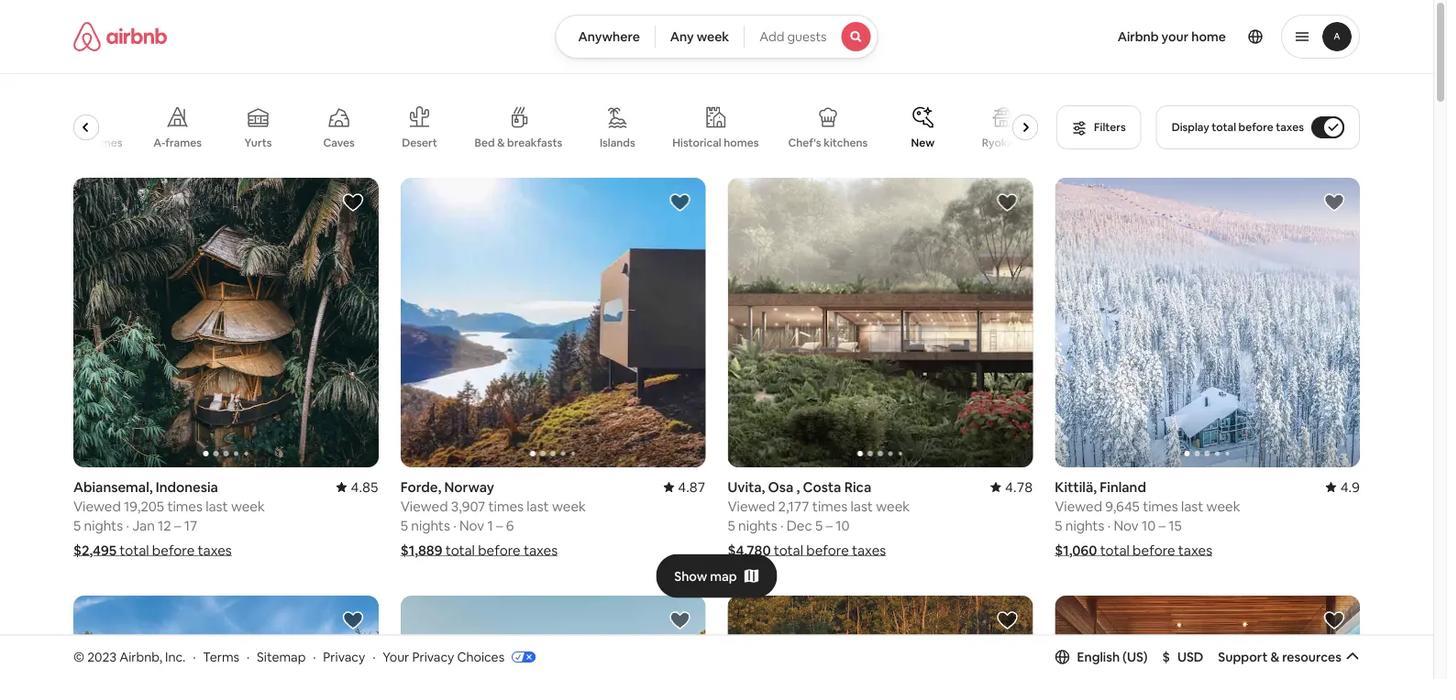 Task type: locate. For each thing, give the bounding box(es) containing it.
5 inside forde, norway viewed 3,907 times last week 5 nights · nov 1 – 6 $1,889 total before taxes
[[401, 517, 408, 535]]

total inside kittilä, finland viewed 9,645 times last week 5 nights · nov 10 – 15 $1,060 total before taxes
[[1100, 542, 1130, 559]]

viewed inside forde, norway viewed 3,907 times last week 5 nights · nov 1 – 6 $1,889 total before taxes
[[401, 498, 448, 515]]

3,907
[[451, 498, 485, 515]]

1 10 from the left
[[836, 517, 850, 535]]

times
[[167, 498, 203, 515], [488, 498, 524, 515], [812, 498, 848, 515], [1143, 498, 1178, 515]]

taxes inside forde, norway viewed 3,907 times last week 5 nights · nov 1 – 6 $1,889 total before taxes
[[524, 542, 558, 559]]

add to wishlist: stege, denmark image
[[342, 610, 364, 632]]

10 left 15
[[1142, 517, 1156, 535]]

uvita, osa , costa rica viewed 2,177 times last week 5 nights · dec 5 – 10 $4,780 total before taxes
[[728, 478, 910, 559]]

chef's
[[788, 136, 821, 150]]

your
[[383, 649, 409, 665]]

1 horizontal spatial homes
[[724, 135, 759, 150]]

2 last from the left
[[527, 498, 549, 515]]

week
[[697, 28, 729, 45], [231, 498, 265, 515], [552, 498, 586, 515], [876, 498, 910, 515], [1206, 498, 1240, 515]]

4 – from the left
[[1159, 517, 1166, 535]]

last up 15
[[1181, 498, 1203, 515]]

&
[[497, 136, 505, 150], [1270, 649, 1279, 666]]

· right inc.
[[193, 649, 196, 665]]

19,205
[[124, 498, 164, 515]]

finland
[[1100, 478, 1146, 496]]

5 for viewed 19,205 times last week
[[73, 517, 81, 535]]

forde, norway viewed 3,907 times last week 5 nights · nov 1 – 6 $1,889 total before taxes
[[401, 478, 586, 559]]

before down 12
[[152, 542, 195, 559]]

airbnb
[[1118, 28, 1159, 45]]

times inside forde, norway viewed 3,907 times last week 5 nights · nov 1 – 6 $1,889 total before taxes
[[488, 498, 524, 515]]

nights up $1,889
[[411, 517, 450, 535]]

add guests
[[759, 28, 827, 45]]

– left 17
[[174, 517, 181, 535]]

· left dec
[[780, 517, 783, 535]]

earth homes
[[57, 136, 123, 150]]

kittilä,
[[1055, 478, 1097, 496]]

guests
[[787, 28, 827, 45]]

nov down 9,645 at the bottom of the page
[[1114, 517, 1139, 535]]

caves
[[323, 136, 355, 150]]

viewed down the abiansemal,
[[73, 498, 121, 515]]

5 5 from the left
[[1055, 517, 1062, 535]]

group
[[57, 92, 1046, 163], [73, 178, 378, 468], [401, 178, 706, 468], [728, 178, 1033, 468], [1055, 178, 1360, 468], [73, 596, 378, 680], [401, 596, 706, 680], [728, 596, 1033, 680], [1055, 596, 1360, 680]]

nights up $2,495
[[84, 517, 123, 535]]

dec
[[786, 517, 812, 535]]

2 – from the left
[[496, 517, 503, 535]]

4 viewed from the left
[[1055, 498, 1102, 515]]

None search field
[[555, 15, 878, 59]]

last for kittilä, finland
[[1181, 498, 1203, 515]]

add to wishlist: tulbagh, south africa image
[[996, 610, 1018, 632]]

– left 15
[[1159, 517, 1166, 535]]

1 horizontal spatial privacy
[[412, 649, 454, 665]]

your privacy choices link
[[383, 649, 536, 667]]

viewed down "kittilä," at the right bottom of page
[[1055, 498, 1102, 515]]

last
[[206, 498, 228, 515], [527, 498, 549, 515], [851, 498, 873, 515], [1181, 498, 1203, 515]]

2 nights from the left
[[411, 517, 450, 535]]

5 inside kittilä, finland viewed 9,645 times last week 5 nights · nov 10 – 15 $1,060 total before taxes
[[1055, 517, 1062, 535]]

1
[[487, 517, 493, 535]]

2 nov from the left
[[1114, 517, 1139, 535]]

viewed inside kittilä, finland viewed 9,645 times last week 5 nights · nov 10 – 15 $1,060 total before taxes
[[1055, 498, 1102, 515]]

nov inside forde, norway viewed 3,907 times last week 5 nights · nov 1 – 6 $1,889 total before taxes
[[459, 517, 484, 535]]

total inside 'abiansemal, indonesia viewed 19,205 times last week 5 nights · jan 12 – 17 $2,495 total before taxes'
[[120, 542, 149, 559]]

2 5 from the left
[[401, 517, 408, 535]]

· left jan
[[126, 517, 129, 535]]

1 nights from the left
[[84, 517, 123, 535]]

privacy down add to wishlist: stege, denmark icon
[[323, 649, 365, 665]]

nights up $1,060
[[1065, 517, 1104, 535]]

· down 3,907
[[453, 517, 456, 535]]

before right 'display'
[[1239, 120, 1273, 134]]

nov
[[459, 517, 484, 535], [1114, 517, 1139, 535]]

0 vertical spatial &
[[497, 136, 505, 150]]

before inside kittilä, finland viewed 9,645 times last week 5 nights · nov 10 – 15 $1,060 total before taxes
[[1133, 542, 1175, 559]]

4 times from the left
[[1143, 498, 1178, 515]]

$2,495
[[73, 542, 117, 559]]

· down 9,645 at the bottom of the page
[[1107, 517, 1111, 535]]

add to wishlist: abiansemal, indonesia image
[[342, 192, 364, 214]]

times up 15
[[1143, 498, 1178, 515]]

– inside 'abiansemal, indonesia viewed 19,205 times last week 5 nights · jan 12 – 17 $2,495 total before taxes'
[[174, 517, 181, 535]]

total for kittilä, finland viewed 9,645 times last week 5 nights · nov 10 – 15 $1,060 total before taxes
[[1100, 542, 1130, 559]]

1 last from the left
[[206, 498, 228, 515]]

· left privacy link
[[313, 649, 316, 665]]

& right bed
[[497, 136, 505, 150]]

total inside uvita, osa , costa rica viewed 2,177 times last week 5 nights · dec 5 – 10 $4,780 total before taxes
[[774, 542, 803, 559]]

add to wishlist: tremosine sul garda, italy image
[[669, 610, 691, 632]]

last inside 'abiansemal, indonesia viewed 19,205 times last week 5 nights · jan 12 – 17 $2,495 total before taxes'
[[206, 498, 228, 515]]

week inside any week button
[[697, 28, 729, 45]]

1 times from the left
[[167, 498, 203, 515]]

10 down the rica at the bottom
[[836, 517, 850, 535]]

nights inside 'abiansemal, indonesia viewed 19,205 times last week 5 nights · jan 12 – 17 $2,495 total before taxes'
[[84, 517, 123, 535]]

before for kittilä, finland viewed 9,645 times last week 5 nights · nov 10 – 15 $1,060 total before taxes
[[1133, 542, 1175, 559]]

privacy right your
[[412, 649, 454, 665]]

your
[[1162, 28, 1189, 45]]

times for forde, norway
[[488, 498, 524, 515]]

terms link
[[203, 649, 239, 665]]

0 horizontal spatial &
[[497, 136, 505, 150]]

total inside button
[[1212, 120, 1236, 134]]

3 viewed from the left
[[728, 498, 775, 515]]

norway
[[444, 478, 494, 496]]

support & resources button
[[1218, 649, 1360, 666]]

– right dec
[[826, 517, 833, 535]]

anywhere button
[[555, 15, 655, 59]]

times up 6
[[488, 498, 524, 515]]

times down indonesia
[[167, 498, 203, 515]]

3 last from the left
[[851, 498, 873, 515]]

0 horizontal spatial privacy
[[323, 649, 365, 665]]

2023
[[87, 649, 117, 665]]

last right 3,907
[[527, 498, 549, 515]]

map
[[710, 568, 737, 585]]

total down dec
[[774, 542, 803, 559]]

before for forde, norway viewed 3,907 times last week 5 nights · nov 1 – 6 $1,889 total before taxes
[[478, 542, 521, 559]]

bed & breakfasts
[[475, 136, 562, 150]]

nov left 1
[[459, 517, 484, 535]]

5 up $1,060
[[1055, 517, 1062, 535]]

homes
[[724, 135, 759, 150], [88, 136, 123, 150]]

week inside uvita, osa , costa rica viewed 2,177 times last week 5 nights · dec 5 – 10 $4,780 total before taxes
[[876, 498, 910, 515]]

resources
[[1282, 649, 1342, 666]]

0 horizontal spatial 10
[[836, 517, 850, 535]]

add guests button
[[744, 15, 878, 59]]

before down dec
[[806, 542, 849, 559]]

3 nights from the left
[[738, 517, 777, 535]]

english (us) button
[[1055, 649, 1148, 666]]

last down the rica at the bottom
[[851, 498, 873, 515]]

times inside uvita, osa , costa rica viewed 2,177 times last week 5 nights · dec 5 – 10 $4,780 total before taxes
[[812, 498, 848, 515]]

total
[[1212, 120, 1236, 134], [120, 542, 149, 559], [445, 542, 475, 559], [774, 542, 803, 559], [1100, 542, 1130, 559]]

5 for viewed 9,645 times last week
[[1055, 517, 1062, 535]]

week inside forde, norway viewed 3,907 times last week 5 nights · nov 1 – 6 $1,889 total before taxes
[[552, 498, 586, 515]]

0 horizontal spatial homes
[[88, 136, 123, 150]]

before down 1
[[478, 542, 521, 559]]

english
[[1077, 649, 1120, 666]]

2 10 from the left
[[1142, 517, 1156, 535]]

$ usd
[[1162, 649, 1203, 666]]

total for abiansemal, indonesia viewed 19,205 times last week 5 nights · jan 12 – 17 $2,495 total before taxes
[[120, 542, 149, 559]]

4 last from the left
[[1181, 498, 1203, 515]]

a-frames
[[153, 136, 202, 150]]

5 up $1,889
[[401, 517, 408, 535]]

any week button
[[655, 15, 745, 59]]

privacy link
[[323, 649, 365, 665]]

total right $1,060
[[1100, 542, 1130, 559]]

abiansemal, indonesia viewed 19,205 times last week 5 nights · jan 12 – 17 $2,495 total before taxes
[[73, 478, 265, 559]]

1 horizontal spatial 10
[[1142, 517, 1156, 535]]

display total before taxes
[[1172, 120, 1304, 134]]

display
[[1172, 120, 1209, 134]]

last for forde, norway
[[527, 498, 549, 515]]

$1,889
[[401, 542, 443, 559]]

viewed down forde,
[[401, 498, 448, 515]]

nights inside forde, norway viewed 3,907 times last week 5 nights · nov 1 – 6 $1,889 total before taxes
[[411, 517, 450, 535]]

nights inside uvita, osa , costa rica viewed 2,177 times last week 5 nights · dec 5 – 10 $4,780 total before taxes
[[738, 517, 777, 535]]

filters
[[1094, 120, 1126, 134]]

2,177
[[778, 498, 809, 515]]

none search field containing anywhere
[[555, 15, 878, 59]]

& inside group
[[497, 136, 505, 150]]

total down jan
[[120, 542, 149, 559]]

times down costa
[[812, 498, 848, 515]]

taxes
[[1276, 120, 1304, 134], [198, 542, 232, 559], [524, 542, 558, 559], [852, 542, 886, 559], [1178, 542, 1212, 559]]

1 nov from the left
[[459, 517, 484, 535]]

viewed
[[73, 498, 121, 515], [401, 498, 448, 515], [728, 498, 775, 515], [1055, 498, 1102, 515]]

3 5 from the left
[[728, 517, 735, 535]]

1 horizontal spatial nov
[[1114, 517, 1139, 535]]

nights
[[84, 517, 123, 535], [411, 517, 450, 535], [738, 517, 777, 535], [1065, 517, 1104, 535]]

viewed inside 'abiansemal, indonesia viewed 19,205 times last week 5 nights · jan 12 – 17 $2,495 total before taxes'
[[73, 498, 121, 515]]

taxes inside 'abiansemal, indonesia viewed 19,205 times last week 5 nights · jan 12 – 17 $2,495 total before taxes'
[[198, 542, 232, 559]]

0 horizontal spatial nov
[[459, 517, 484, 535]]

5 up $4,780
[[728, 517, 735, 535]]

last down indonesia
[[206, 498, 228, 515]]

1 viewed from the left
[[73, 498, 121, 515]]

nov inside kittilä, finland viewed 9,645 times last week 5 nights · nov 10 – 15 $1,060 total before taxes
[[1114, 517, 1139, 535]]

3 – from the left
[[826, 517, 833, 535]]

taxes inside uvita, osa , costa rica viewed 2,177 times last week 5 nights · dec 5 – 10 $4,780 total before taxes
[[852, 542, 886, 559]]

before inside forde, norway viewed 3,907 times last week 5 nights · nov 1 – 6 $1,889 total before taxes
[[478, 542, 521, 559]]

homes right historical
[[724, 135, 759, 150]]

5
[[73, 517, 81, 535], [401, 517, 408, 535], [728, 517, 735, 535], [815, 517, 823, 535], [1055, 517, 1062, 535]]

1 horizontal spatial &
[[1270, 649, 1279, 666]]

last inside forde, norway viewed 3,907 times last week 5 nights · nov 1 – 6 $1,889 total before taxes
[[527, 498, 549, 515]]

& for resources
[[1270, 649, 1279, 666]]

5 inside 'abiansemal, indonesia viewed 19,205 times last week 5 nights · jan 12 – 17 $2,495 total before taxes'
[[73, 517, 81, 535]]

display total before taxes button
[[1156, 105, 1360, 149]]

week inside 'abiansemal, indonesia viewed 19,205 times last week 5 nights · jan 12 – 17 $2,495 total before taxes'
[[231, 498, 265, 515]]

& right support
[[1270, 649, 1279, 666]]

4 nights from the left
[[1065, 517, 1104, 535]]

·
[[126, 517, 129, 535], [453, 517, 456, 535], [780, 517, 783, 535], [1107, 517, 1111, 535], [193, 649, 196, 665], [247, 649, 250, 665], [313, 649, 316, 665], [372, 649, 375, 665]]

viewed down uvita,
[[728, 498, 775, 515]]

sitemap
[[257, 649, 306, 665]]

before inside uvita, osa , costa rica viewed 2,177 times last week 5 nights · dec 5 – 10 $4,780 total before taxes
[[806, 542, 849, 559]]

last inside kittilä, finland viewed 9,645 times last week 5 nights · nov 10 – 15 $1,060 total before taxes
[[1181, 498, 1203, 515]]

4.87
[[678, 478, 706, 496]]

week for abiansemal, indonesia viewed 19,205 times last week 5 nights · jan 12 – 17 $2,495 total before taxes
[[231, 498, 265, 515]]

2 viewed from the left
[[401, 498, 448, 515]]

– inside forde, norway viewed 3,907 times last week 5 nights · nov 1 – 6 $1,889 total before taxes
[[496, 517, 503, 535]]

profile element
[[900, 0, 1360, 73]]

before down 15
[[1133, 542, 1175, 559]]

3 times from the left
[[812, 498, 848, 515]]

taxes for abiansemal, indonesia viewed 19,205 times last week 5 nights · jan 12 – 17 $2,495 total before taxes
[[198, 542, 232, 559]]

1 vertical spatial &
[[1270, 649, 1279, 666]]

times inside 'abiansemal, indonesia viewed 19,205 times last week 5 nights · jan 12 – 17 $2,495 total before taxes'
[[167, 498, 203, 515]]

& for breakfasts
[[497, 136, 505, 150]]

1 – from the left
[[174, 517, 181, 535]]

– for abiansemal, indonesia
[[174, 517, 181, 535]]

total inside forde, norway viewed 3,907 times last week 5 nights · nov 1 – 6 $1,889 total before taxes
[[445, 542, 475, 559]]

homes right earth
[[88, 136, 123, 150]]

– right 1
[[496, 517, 503, 535]]

2 times from the left
[[488, 498, 524, 515]]

nights inside kittilä, finland viewed 9,645 times last week 5 nights · nov 10 – 15 $1,060 total before taxes
[[1065, 517, 1104, 535]]

frames
[[165, 136, 202, 150]]

10
[[836, 517, 850, 535], [1142, 517, 1156, 535]]

total right $1,889
[[445, 542, 475, 559]]

total right 'display'
[[1212, 120, 1236, 134]]

times inside kittilä, finland viewed 9,645 times last week 5 nights · nov 10 – 15 $1,060 total before taxes
[[1143, 498, 1178, 515]]

week inside kittilä, finland viewed 9,645 times last week 5 nights · nov 10 – 15 $1,060 total before taxes
[[1206, 498, 1240, 515]]

taxes inside kittilä, finland viewed 9,645 times last week 5 nights · nov 10 – 15 $1,060 total before taxes
[[1178, 542, 1212, 559]]

chef's kitchens
[[788, 136, 868, 150]]

nights up $4,780
[[738, 517, 777, 535]]

1 5 from the left
[[73, 517, 81, 535]]

forde,
[[401, 478, 441, 496]]

before inside 'abiansemal, indonesia viewed 19,205 times last week 5 nights · jan 12 – 17 $2,495 total before taxes'
[[152, 542, 195, 559]]

· inside 'abiansemal, indonesia viewed 19,205 times last week 5 nights · jan 12 – 17 $2,495 total before taxes'
[[126, 517, 129, 535]]

airbnb,
[[119, 649, 162, 665]]

5 right dec
[[815, 517, 823, 535]]

anywhere
[[578, 28, 640, 45]]

– inside kittilä, finland viewed 9,645 times last week 5 nights · nov 10 – 15 $1,060 total before taxes
[[1159, 517, 1166, 535]]

osa
[[768, 478, 794, 496]]

5 up $2,495
[[73, 517, 81, 535]]



Task type: describe. For each thing, give the bounding box(es) containing it.
airbnb your home link
[[1107, 17, 1237, 56]]

1 privacy from the left
[[323, 649, 365, 665]]

total for forde, norway viewed 3,907 times last week 5 nights · nov 1 – 6 $1,889 total before taxes
[[445, 542, 475, 559]]

4.9
[[1340, 478, 1360, 496]]

4.78 out of 5 average rating image
[[990, 478, 1033, 496]]

earth
[[57, 136, 85, 150]]

add to wishlist: calaca, philippines image
[[1323, 610, 1345, 632]]

nights for $2,495
[[84, 517, 123, 535]]

jan
[[132, 517, 155, 535]]

homes for earth homes
[[88, 136, 123, 150]]

any week
[[670, 28, 729, 45]]

desert
[[402, 136, 437, 150]]

viewed for forde,
[[401, 498, 448, 515]]

$4,780
[[728, 542, 771, 559]]

9,645
[[1105, 498, 1140, 515]]

– for kittilä, finland
[[1159, 517, 1166, 535]]

show map button
[[656, 554, 777, 598]]

new
[[911, 136, 934, 150]]

kittilä, finland viewed 9,645 times last week 5 nights · nov 10 – 15 $1,060 total before taxes
[[1055, 478, 1240, 559]]

inc.
[[165, 649, 186, 665]]

your privacy choices
[[383, 649, 504, 665]]

airbnb your home
[[1118, 28, 1226, 45]]

islands
[[600, 136, 635, 150]]

yurts
[[244, 136, 272, 150]]

last for abiansemal, indonesia
[[206, 498, 228, 515]]

week for forde, norway viewed 3,907 times last week 5 nights · nov 1 – 6 $1,889 total before taxes
[[552, 498, 586, 515]]

10 inside kittilä, finland viewed 9,645 times last week 5 nights · nov 10 – 15 $1,060 total before taxes
[[1142, 517, 1156, 535]]

show
[[674, 568, 707, 585]]

©
[[73, 649, 84, 665]]

· inside forde, norway viewed 3,907 times last week 5 nights · nov 1 – 6 $1,889 total before taxes
[[453, 517, 456, 535]]

taxes for forde, norway viewed 3,907 times last week 5 nights · nov 1 – 6 $1,889 total before taxes
[[524, 542, 558, 559]]

$1,060
[[1055, 542, 1097, 559]]

add
[[759, 28, 784, 45]]

rica
[[844, 478, 871, 496]]

4.85
[[351, 478, 378, 496]]

· right 'terms' 'link'
[[247, 649, 250, 665]]

times for kittilä, finland
[[1143, 498, 1178, 515]]

viewed for kittilä,
[[1055, 498, 1102, 515]]

show map
[[674, 568, 737, 585]]

uvita,
[[728, 478, 765, 496]]

15
[[1169, 517, 1182, 535]]

4.87 out of 5 average rating image
[[663, 478, 706, 496]]

any
[[670, 28, 694, 45]]

kitchens
[[824, 136, 868, 150]]

4.9 out of 5 average rating image
[[1326, 478, 1360, 496]]

group containing historical homes
[[57, 92, 1046, 163]]

nov for nov 1 – 6
[[459, 517, 484, 535]]

· inside uvita, osa , costa rica viewed 2,177 times last week 5 nights · dec 5 – 10 $4,780 total before taxes
[[780, 517, 783, 535]]

costa
[[803, 478, 841, 496]]

4.78
[[1005, 478, 1033, 496]]

nights for $1,060
[[1065, 517, 1104, 535]]

terms · sitemap · privacy
[[203, 649, 365, 665]]

· left your
[[372, 649, 375, 665]]

abiansemal,
[[73, 478, 153, 496]]

17
[[184, 517, 197, 535]]

$
[[1162, 649, 1170, 666]]

before for abiansemal, indonesia viewed 19,205 times last week 5 nights · jan 12 – 17 $2,495 total before taxes
[[152, 542, 195, 559]]

terms
[[203, 649, 239, 665]]

add to wishlist: forde, norway image
[[669, 192, 691, 214]]

indonesia
[[156, 478, 218, 496]]

support & resources
[[1218, 649, 1342, 666]]

ryokans
[[982, 136, 1025, 150]]

viewed for abiansemal,
[[73, 498, 121, 515]]

10 inside uvita, osa , costa rica viewed 2,177 times last week 5 nights · dec 5 – 10 $4,780 total before taxes
[[836, 517, 850, 535]]

choices
[[457, 649, 504, 665]]

last inside uvita, osa , costa rica viewed 2,177 times last week 5 nights · dec 5 – 10 $4,780 total before taxes
[[851, 498, 873, 515]]

2 privacy from the left
[[412, 649, 454, 665]]

6
[[506, 517, 514, 535]]

before inside button
[[1239, 120, 1273, 134]]

times for abiansemal, indonesia
[[167, 498, 203, 515]]

4.85 out of 5 average rating image
[[336, 478, 378, 496]]

12
[[158, 517, 171, 535]]

breakfasts
[[507, 136, 562, 150]]

a-
[[153, 136, 165, 150]]

· inside kittilä, finland viewed 9,645 times last week 5 nights · nov 10 – 15 $1,060 total before taxes
[[1107, 517, 1111, 535]]

5 for viewed 3,907 times last week
[[401, 517, 408, 535]]

usd
[[1177, 649, 1203, 666]]

nov for nov 10 – 15
[[1114, 517, 1139, 535]]

week for kittilä, finland viewed 9,645 times last week 5 nights · nov 10 – 15 $1,060 total before taxes
[[1206, 498, 1240, 515]]

,
[[796, 478, 800, 496]]

– for forde, norway
[[496, 517, 503, 535]]

homes for historical homes
[[724, 135, 759, 150]]

historical
[[672, 135, 721, 150]]

english (us)
[[1077, 649, 1148, 666]]

– inside uvita, osa , costa rica viewed 2,177 times last week 5 nights · dec 5 – 10 $4,780 total before taxes
[[826, 517, 833, 535]]

taxes for kittilä, finland viewed 9,645 times last week 5 nights · nov 10 – 15 $1,060 total before taxes
[[1178, 542, 1212, 559]]

taxes inside button
[[1276, 120, 1304, 134]]

add to wishlist: uvita, osa , costa rica image
[[996, 192, 1018, 214]]

home
[[1191, 28, 1226, 45]]

filters button
[[1057, 105, 1141, 149]]

viewed inside uvita, osa , costa rica viewed 2,177 times last week 5 nights · dec 5 – 10 $4,780 total before taxes
[[728, 498, 775, 515]]

nights for $1,889
[[411, 517, 450, 535]]

historical homes
[[672, 135, 759, 150]]

sitemap link
[[257, 649, 306, 665]]

bed
[[475, 136, 495, 150]]

© 2023 airbnb, inc. ·
[[73, 649, 196, 665]]

(us)
[[1123, 649, 1148, 666]]

add to wishlist: kittilä, finland image
[[1323, 192, 1345, 214]]

4 5 from the left
[[815, 517, 823, 535]]

support
[[1218, 649, 1268, 666]]



Task type: vqa. For each thing, say whether or not it's contained in the screenshot.
100 at the right of the page
no



